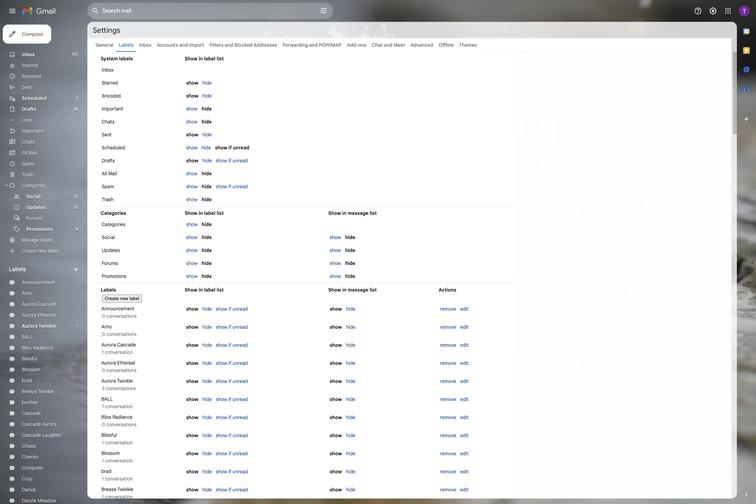 Task type: locate. For each thing, give the bounding box(es) containing it.
trash
[[22, 172, 34, 178], [102, 197, 114, 203]]

12 if from the top
[[229, 451, 231, 457]]

radiance
[[33, 345, 53, 351], [113, 415, 133, 421]]

conversations inside the bliss radiance 0 conversations
[[106, 422, 137, 428]]

2 vertical spatial labels
[[101, 287, 116, 293]]

radiance up "blissful" link
[[33, 345, 53, 351]]

3
[[102, 386, 105, 392]]

brad down blossom 1 conversation
[[101, 469, 111, 475]]

and for forwarding
[[309, 42, 318, 48]]

cozy link
[[22, 477, 33, 483]]

4 edit link from the top
[[461, 361, 469, 367]]

1 vertical spatial show in label list
[[185, 210, 224, 217]]

blissful for blissful
[[22, 356, 37, 362]]

3 conversation from the top
[[105, 440, 133, 446]]

aurora twinkle
[[22, 323, 56, 330]]

show link for all mail
[[186, 171, 198, 177]]

1 vertical spatial sent
[[102, 132, 112, 138]]

3 and from the left
[[309, 42, 318, 48]]

aurora for aurora twinkle 3 conversations
[[101, 378, 116, 385]]

2 show if unread link from the top
[[216, 184, 248, 190]]

breeze
[[22, 389, 37, 395], [101, 487, 117, 493]]

3 0 from the top
[[102, 368, 105, 374]]

13 if from the top
[[229, 469, 231, 475]]

1 vertical spatial ball
[[101, 397, 113, 403]]

chats link
[[22, 139, 35, 145]]

aurora inside aurora cascade 1 conversation
[[101, 342, 116, 348]]

1 horizontal spatial create
[[105, 296, 119, 302]]

9 if from the top
[[229, 397, 231, 403]]

remove link for announcement 0 conversations
[[440, 306, 457, 313]]

create up announcement 0 conversations
[[105, 296, 119, 302]]

message for categories
[[348, 210, 369, 217]]

0 vertical spatial categories
[[22, 183, 46, 189]]

if for announcement 0 conversations
[[229, 306, 231, 313]]

breeze inside breeze twinkle 1 conversation
[[101, 487, 117, 493]]

0 vertical spatial all mail
[[22, 150, 37, 156]]

label for system labels
[[204, 56, 216, 62]]

0 up blissful 1 conversation
[[102, 422, 105, 428]]

aurora up ball link on the bottom of page
[[22, 323, 38, 330]]

0 horizontal spatial ethereal
[[38, 313, 56, 319]]

4 remove link from the top
[[440, 361, 457, 367]]

create new label for the create new label link
[[22, 248, 58, 254]]

blossom down "blissful" link
[[22, 367, 40, 373]]

compose button
[[3, 25, 51, 44]]

conversation up aurora ethereal 0 conversations
[[105, 350, 133, 356]]

0 up arno 0 conversations
[[102, 314, 105, 320]]

None search field
[[87, 3, 333, 19]]

spam
[[22, 161, 34, 167], [102, 184, 114, 190]]

aurora for aurora ethereal 0 conversations
[[101, 360, 116, 367]]

show link for scheduled
[[186, 145, 198, 151]]

1 vertical spatial scheduled
[[102, 145, 125, 151]]

conversation up brad 1 conversation
[[105, 458, 133, 465]]

1 horizontal spatial updates
[[102, 248, 120, 254]]

1 horizontal spatial arno
[[101, 324, 112, 330]]

0 horizontal spatial drafts
[[22, 106, 36, 112]]

0 horizontal spatial radiance
[[33, 345, 53, 351]]

labels down labels link
[[119, 56, 133, 62]]

1 message from the top
[[348, 210, 369, 217]]

0 inside aurora ethereal 0 conversations
[[102, 368, 105, 374]]

blissful up blossom link
[[22, 356, 37, 362]]

5 remove link from the top
[[440, 379, 457, 385]]

1 horizontal spatial labels
[[101, 287, 116, 293]]

filters
[[210, 42, 224, 48]]

aurora down arno link
[[22, 302, 36, 308]]

announcement 0 conversations
[[101, 306, 137, 320]]

1 inside aurora cascade 1 conversation
[[102, 350, 104, 356]]

show if unread for blissful 1 conversation
[[216, 433, 248, 439]]

8 edit link from the top
[[461, 433, 469, 439]]

unread
[[233, 145, 250, 151], [233, 158, 248, 164], [233, 184, 248, 190], [233, 306, 248, 313], [233, 325, 248, 331], [233, 343, 248, 349], [233, 361, 248, 367], [233, 379, 248, 385], [233, 397, 248, 403], [233, 415, 248, 421], [233, 433, 248, 439], [233, 451, 248, 457], [233, 469, 248, 475], [233, 487, 248, 494]]

promotions link
[[26, 226, 53, 233]]

cascade inside aurora cascade 1 conversation
[[117, 342, 136, 348]]

0 horizontal spatial inbox link
[[22, 52, 35, 58]]

5 show if unread link from the top
[[216, 343, 248, 349]]

bliss inside labels navigation
[[22, 345, 32, 351]]

breeze inside labels navigation
[[22, 389, 37, 395]]

themes
[[460, 42, 477, 48]]

announcement down create new label button
[[101, 306, 134, 312]]

conversation inside ball 1 conversation
[[105, 404, 133, 410]]

1 inside brad 1 conversation
[[102, 477, 104, 483]]

1 and from the left
[[179, 42, 188, 48]]

conversations for radiance
[[106, 422, 137, 428]]

twinkle down aurora ethereal at the left bottom of page
[[39, 323, 56, 330]]

1 0 from the top
[[102, 314, 105, 320]]

chats inside labels navigation
[[22, 139, 35, 145]]

new up announcement 0 conversations
[[120, 296, 128, 302]]

10 edit from the top
[[461, 469, 469, 475]]

aurora twinkle 3 conversations
[[101, 378, 136, 392]]

announcement down labels "heading"
[[22, 280, 55, 286]]

starred up snoozed link
[[22, 63, 38, 69]]

label for categories
[[204, 210, 216, 217]]

1 horizontal spatial chats
[[102, 119, 115, 125]]

2 show in label list from the top
[[185, 210, 224, 217]]

blissful inside blissful 1 conversation
[[101, 433, 117, 439]]

labels heading
[[9, 266, 72, 273]]

arno down announcement link
[[22, 291, 32, 297]]

aurora for aurora cascade 1 conversation
[[101, 342, 116, 348]]

create for the create new label link
[[22, 248, 36, 254]]

blissful for blissful 1 conversation
[[101, 433, 117, 439]]

starred
[[22, 63, 38, 69], [102, 80, 118, 86]]

brad 1 conversation
[[101, 469, 133, 483]]

6 if from the top
[[229, 343, 231, 349]]

ethereal
[[38, 313, 56, 319], [117, 360, 135, 367]]

create new label down manage labels
[[22, 248, 58, 254]]

3 remove link from the top
[[440, 343, 457, 349]]

1 vertical spatial create new label
[[105, 296, 139, 302]]

unread for aurora ethereal 0 conversations
[[233, 361, 248, 367]]

0 horizontal spatial breeze
[[22, 389, 37, 395]]

unread for ball 1 conversation
[[233, 397, 248, 403]]

twinkle for aurora twinkle 3 conversations
[[117, 378, 133, 385]]

1 horizontal spatial bliss
[[101, 415, 111, 421]]

new inside labels navigation
[[38, 248, 47, 254]]

10 edit link from the top
[[461, 469, 469, 475]]

bliss inside the bliss radiance 0 conversations
[[101, 415, 111, 421]]

inbox link right labels link
[[139, 42, 152, 48]]

8 remove link from the top
[[440, 433, 457, 439]]

twinkle inside breeze twinkle 1 conversation
[[118, 487, 133, 493]]

blossom inside blossom 1 conversation
[[101, 451, 120, 457]]

aurora up '3'
[[101, 378, 116, 385]]

sent
[[22, 84, 32, 91], [102, 132, 112, 138]]

pop/imap
[[319, 42, 342, 48]]

0 vertical spatial forums
[[26, 216, 42, 222]]

blossom inside labels navigation
[[22, 367, 40, 373]]

0 up '3'
[[102, 368, 105, 374]]

0 up aurora cascade 1 conversation
[[102, 332, 105, 338]]

5 edit link from the top
[[461, 379, 469, 385]]

starred link
[[22, 63, 38, 69]]

1 horizontal spatial breeze
[[101, 487, 117, 493]]

1 vertical spatial snoozed
[[102, 93, 121, 99]]

5 conversation from the top
[[105, 477, 133, 483]]

show in label list for categories
[[185, 210, 224, 217]]

remove for ball 1 conversation
[[440, 397, 457, 403]]

aurora for aurora cascade
[[22, 302, 36, 308]]

6 remove from the top
[[440, 397, 457, 403]]

computer
[[22, 466, 44, 472]]

conversation inside blossom 1 conversation
[[105, 458, 133, 465]]

2 remove link from the top
[[440, 325, 457, 331]]

1 conversation from the top
[[105, 350, 133, 356]]

48
[[73, 107, 78, 112]]

laughter
[[42, 433, 62, 439]]

4 show if unread link from the top
[[216, 325, 248, 331]]

12 show if unread link from the top
[[216, 469, 248, 475]]

4 conversation from the top
[[105, 458, 133, 465]]

11 show if unread link from the top
[[216, 451, 248, 457]]

remove link for aurora ethereal 0 conversations
[[440, 361, 457, 367]]

conversation for ball
[[105, 404, 133, 410]]

if
[[229, 145, 232, 151], [229, 158, 231, 164], [229, 184, 231, 190], [229, 306, 231, 313], [229, 325, 231, 331], [229, 343, 231, 349], [229, 361, 231, 367], [229, 379, 231, 385], [229, 397, 231, 403], [229, 415, 231, 421], [229, 433, 231, 439], [229, 451, 231, 457], [229, 469, 231, 475], [229, 487, 231, 494]]

show link for spam
[[186, 184, 198, 190]]

1 inside breeze twinkle 1 conversation
[[102, 495, 104, 501]]

cascade link
[[22, 411, 41, 417]]

0 inside arno 0 conversations
[[102, 332, 105, 338]]

0 vertical spatial starred
[[22, 63, 38, 69]]

1 vertical spatial chats
[[22, 139, 35, 145]]

trash down spam link
[[22, 172, 34, 178]]

promotions up create new label button
[[102, 274, 126, 280]]

4 edit from the top
[[461, 361, 469, 367]]

1 horizontal spatial social
[[102, 235, 115, 241]]

hide
[[203, 80, 212, 86], [203, 93, 212, 99], [202, 106, 212, 112], [202, 119, 212, 125], [203, 132, 212, 138], [202, 145, 211, 151], [203, 158, 212, 164], [202, 171, 212, 177], [202, 184, 212, 190], [202, 197, 212, 203], [202, 222, 212, 228], [202, 235, 212, 241], [345, 235, 356, 241], [202, 248, 212, 254], [345, 248, 356, 254], [202, 261, 212, 267], [345, 261, 356, 267], [202, 274, 212, 280], [345, 274, 356, 280], [203, 306, 212, 313], [346, 306, 356, 313], [203, 325, 212, 331], [346, 325, 356, 331], [203, 343, 212, 349], [346, 343, 356, 349], [203, 361, 212, 367], [346, 361, 356, 367], [203, 379, 212, 385], [346, 379, 356, 385], [203, 397, 212, 403], [346, 397, 356, 403], [203, 415, 212, 421], [346, 415, 356, 421], [203, 433, 212, 439], [346, 433, 356, 439], [203, 451, 212, 457], [346, 451, 356, 457], [203, 469, 212, 475], [346, 469, 356, 475], [203, 487, 212, 494], [346, 487, 356, 494]]

1 edit link from the top
[[461, 306, 469, 313]]

important
[[102, 106, 123, 112], [22, 128, 43, 134]]

ball up bliss radiance "link"
[[22, 334, 33, 341]]

0 horizontal spatial labels
[[9, 266, 26, 273]]

0 horizontal spatial ball
[[22, 334, 33, 341]]

label inside button
[[130, 296, 139, 302]]

categories inside labels navigation
[[22, 183, 46, 189]]

remove link for brad 1 conversation
[[440, 469, 457, 475]]

breeze twinkle
[[22, 389, 54, 395]]

10 remove link from the top
[[440, 469, 457, 475]]

1 show in message list from the top
[[329, 210, 377, 217]]

1 vertical spatial create
[[105, 296, 119, 302]]

0 vertical spatial promotions
[[26, 226, 53, 233]]

2 0 from the top
[[102, 332, 105, 338]]

arno
[[22, 291, 32, 297], [101, 324, 112, 330]]

social link
[[26, 194, 41, 200]]

dazzle
[[22, 498, 36, 505]]

and
[[179, 42, 188, 48], [225, 42, 233, 48], [309, 42, 318, 48], [384, 42, 393, 48]]

dazzle meadow link
[[22, 498, 56, 505]]

6 edit from the top
[[461, 397, 469, 403]]

social
[[26, 194, 41, 200], [102, 235, 115, 241]]

general
[[96, 42, 113, 48]]

meadow
[[38, 498, 56, 505]]

remove link for aurora cascade 1 conversation
[[440, 343, 457, 349]]

0 horizontal spatial inbox
[[22, 52, 35, 58]]

6 show if unread link from the top
[[216, 361, 248, 367]]

0 vertical spatial radiance
[[33, 345, 53, 351]]

conversation for blissful
[[105, 440, 133, 446]]

8 show if unread link from the top
[[216, 397, 248, 403]]

1 show in label list from the top
[[185, 56, 224, 62]]

11 if from the top
[[229, 433, 231, 439]]

6 conversation from the top
[[105, 495, 133, 501]]

inbox right labels link
[[139, 42, 152, 48]]

conversations up ball 1 conversation
[[106, 386, 136, 392]]

0 vertical spatial social
[[26, 194, 41, 200]]

7 remove from the top
[[440, 415, 457, 421]]

1 vertical spatial breeze
[[101, 487, 117, 493]]

new inside button
[[120, 296, 128, 302]]

ball
[[22, 334, 33, 341], [101, 397, 113, 403]]

if for brad 1 conversation
[[229, 469, 231, 475]]

edit link for announcement 0 conversations
[[461, 306, 469, 313]]

1 horizontal spatial brad
[[101, 469, 111, 475]]

0 horizontal spatial announcement
[[22, 280, 55, 286]]

all mail link
[[22, 150, 37, 156]]

inbox
[[139, 42, 152, 48], [22, 52, 35, 58], [102, 67, 114, 73]]

9 edit link from the top
[[461, 451, 469, 457]]

create new label button
[[102, 295, 142, 303]]

7 remove link from the top
[[440, 415, 457, 421]]

and right filters
[[225, 42, 233, 48]]

conversation inside blissful 1 conversation
[[105, 440, 133, 446]]

0 vertical spatial sent
[[22, 84, 32, 91]]

7 if from the top
[[229, 361, 231, 367]]

add-
[[347, 42, 359, 48]]

scheduled inside labels navigation
[[22, 95, 47, 101]]

0 vertical spatial labels
[[119, 42, 134, 48]]

brad inside labels navigation
[[22, 378, 32, 384]]

1 vertical spatial labels
[[9, 266, 26, 273]]

2 show in message list from the top
[[329, 287, 377, 293]]

tab list
[[737, 22, 757, 480]]

1 vertical spatial mail
[[108, 171, 117, 177]]

0 horizontal spatial chats
[[22, 139, 35, 145]]

manage
[[22, 237, 39, 244]]

0 horizontal spatial sent
[[22, 84, 32, 91]]

show link for trash
[[186, 197, 198, 203]]

4 if from the top
[[229, 306, 231, 313]]

8 edit from the top
[[461, 433, 469, 439]]

1 inside blossom 1 conversation
[[102, 458, 104, 465]]

conversation down brad 1 conversation
[[105, 495, 133, 501]]

conversation up blossom 1 conversation
[[105, 440, 133, 446]]

promotions up manage labels
[[26, 226, 53, 233]]

labels up announcement link
[[9, 266, 26, 273]]

aurora for aurora ethereal
[[22, 313, 36, 319]]

conversations for ethereal
[[106, 368, 137, 374]]

ball down '3'
[[101, 397, 113, 403]]

1 inside blissful 1 conversation
[[102, 440, 104, 446]]

chats
[[102, 119, 115, 125], [22, 139, 35, 145]]

breeze for breeze twinkle 1 conversation
[[101, 487, 117, 493]]

0 horizontal spatial blossom
[[22, 367, 40, 373]]

radiance inside labels navigation
[[33, 345, 53, 351]]

labels for labels link
[[119, 42, 134, 48]]

blissful 1 conversation
[[101, 433, 133, 446]]

0 horizontal spatial scheduled
[[22, 95, 47, 101]]

6 edit link from the top
[[461, 397, 469, 403]]

edit link for ball 1 conversation
[[461, 397, 469, 403]]

1 edit from the top
[[461, 306, 469, 313]]

0 horizontal spatial all mail
[[22, 150, 37, 156]]

show link for chats
[[186, 119, 198, 125]]

twinkle for aurora twinkle
[[39, 323, 56, 330]]

0 vertical spatial mail
[[28, 150, 37, 156]]

trash inside labels navigation
[[22, 172, 34, 178]]

important link
[[22, 128, 43, 134]]

meet
[[394, 42, 405, 48]]

edit for announcement 0 conversations
[[461, 306, 469, 313]]

bliss down ball 1 conversation
[[101, 415, 111, 421]]

edit for blissful 1 conversation
[[461, 433, 469, 439]]

0 horizontal spatial important
[[22, 128, 43, 134]]

1 horizontal spatial trash
[[102, 197, 114, 203]]

0 inside announcement 0 conversations
[[102, 314, 105, 320]]

1 horizontal spatial create new label
[[105, 296, 139, 302]]

conversations up blissful 1 conversation
[[106, 422, 137, 428]]

chat
[[372, 42, 383, 48]]

1 vertical spatial blissful
[[101, 433, 117, 439]]

0 horizontal spatial forums
[[26, 216, 42, 222]]

10 show if unread link from the top
[[216, 433, 248, 439]]

0 vertical spatial bliss
[[22, 345, 32, 351]]

if for blossom 1 conversation
[[229, 451, 231, 457]]

new for the create new label link
[[38, 248, 47, 254]]

5 remove from the top
[[440, 379, 457, 385]]

1 horizontal spatial blissful
[[101, 433, 117, 439]]

1 remove from the top
[[440, 306, 457, 313]]

3 show if unread link from the top
[[216, 306, 248, 313]]

if for aurora cascade 1 conversation
[[229, 343, 231, 349]]

1 vertical spatial inbox link
[[22, 52, 35, 58]]

conversation for brad
[[105, 477, 133, 483]]

1 vertical spatial promotions
[[102, 274, 126, 280]]

list for system labels
[[217, 56, 224, 62]]

remove
[[440, 306, 457, 313], [440, 325, 457, 331], [440, 343, 457, 349], [440, 361, 457, 367], [440, 379, 457, 385], [440, 397, 457, 403], [440, 415, 457, 421], [440, 433, 457, 439], [440, 451, 457, 457], [440, 469, 457, 475], [440, 487, 457, 494]]

cascade
[[37, 302, 56, 308], [117, 342, 136, 348], [22, 411, 41, 417], [22, 422, 41, 428], [22, 433, 41, 439]]

radiance inside the bliss radiance 0 conversations
[[113, 415, 133, 421]]

twinkle up brother
[[38, 389, 54, 395]]

0 vertical spatial blossom
[[22, 367, 40, 373]]

blossom down blissful 1 conversation
[[101, 451, 120, 457]]

twinkle for breeze twinkle
[[38, 389, 54, 395]]

9 edit from the top
[[461, 451, 469, 457]]

1 remove link from the top
[[440, 306, 457, 313]]

2 vertical spatial show in label list
[[185, 287, 224, 293]]

new for create new label button
[[120, 296, 128, 302]]

0 vertical spatial drafts
[[22, 106, 36, 112]]

all
[[22, 150, 27, 156], [102, 171, 107, 177]]

inbox link
[[139, 42, 152, 48], [22, 52, 35, 58]]

twinkle down brad 1 conversation
[[118, 487, 133, 493]]

show if unread for blossom 1 conversation
[[216, 451, 248, 457]]

and left pop/imap on the left of page
[[309, 42, 318, 48]]

conversation inside brad 1 conversation
[[105, 477, 133, 483]]

1 horizontal spatial ball
[[101, 397, 113, 403]]

0 vertical spatial create
[[22, 248, 36, 254]]

label for labels
[[204, 287, 216, 293]]

ball inside labels navigation
[[22, 334, 33, 341]]

conversation up breeze twinkle 1 conversation
[[105, 477, 133, 483]]

new down manage labels
[[38, 248, 47, 254]]

message for labels
[[348, 287, 369, 293]]

conversations inside aurora ethereal 0 conversations
[[106, 368, 137, 374]]

14 if from the top
[[229, 487, 231, 494]]

blissful inside labels navigation
[[22, 356, 37, 362]]

inbox up starred link
[[22, 52, 35, 58]]

aurora down arno 0 conversations
[[101, 342, 116, 348]]

0 vertical spatial arno
[[22, 291, 32, 297]]

create new label
[[22, 248, 58, 254], [105, 296, 139, 302]]

inbox down system
[[102, 67, 114, 73]]

0 horizontal spatial arno
[[22, 291, 32, 297]]

1 vertical spatial bliss
[[101, 415, 111, 421]]

conversations up aurora cascade 1 conversation
[[106, 332, 137, 338]]

and for accounts
[[179, 42, 188, 48]]

twinkle down aurora ethereal 0 conversations
[[117, 378, 133, 385]]

labels inside labels navigation
[[9, 266, 26, 273]]

1 vertical spatial all
[[102, 171, 107, 177]]

starred down system
[[102, 80, 118, 86]]

show if unread link for bliss radiance 0 conversations
[[216, 415, 248, 421]]

edit link for aurora twinkle 3 conversations
[[461, 379, 469, 385]]

4 remove from the top
[[440, 361, 457, 367]]

create inside labels navigation
[[22, 248, 36, 254]]

aurora down aurora cascade 1 conversation
[[101, 360, 116, 367]]

1 horizontal spatial blossom
[[101, 451, 120, 457]]

3 show in label list from the top
[[185, 287, 224, 293]]

all inside labels navigation
[[22, 150, 27, 156]]

7 edit from the top
[[461, 415, 469, 421]]

new
[[38, 248, 47, 254], [120, 296, 128, 302]]

1 horizontal spatial all
[[102, 171, 107, 177]]

0 horizontal spatial blissful
[[22, 356, 37, 362]]

1 horizontal spatial inbox
[[102, 67, 114, 73]]

important inside labels navigation
[[22, 128, 43, 134]]

advanced search options image
[[317, 4, 331, 17]]

3 remove from the top
[[440, 343, 457, 349]]

show if unread for announcement 0 conversations
[[216, 306, 248, 313]]

7 show if unread link from the top
[[216, 379, 248, 385]]

9 remove from the top
[[440, 451, 457, 457]]

arno inside arno 0 conversations
[[101, 324, 112, 330]]

5 if from the top
[[229, 325, 231, 331]]

1 horizontal spatial announcement
[[101, 306, 134, 312]]

arno for arno 0 conversations
[[101, 324, 112, 330]]

forwarding and pop/imap
[[283, 42, 342, 48]]

show if unread link
[[216, 158, 248, 164], [216, 184, 248, 190], [216, 306, 248, 313], [216, 325, 248, 331], [216, 343, 248, 349], [216, 361, 248, 367], [216, 379, 248, 385], [216, 397, 248, 403], [216, 415, 248, 421], [216, 433, 248, 439], [216, 451, 248, 457], [216, 469, 248, 475], [216, 487, 248, 494]]

arno down announcement 0 conversations
[[101, 324, 112, 330]]

cascade down brother
[[22, 411, 41, 417]]

0 horizontal spatial trash
[[22, 172, 34, 178]]

2 edit link from the top
[[461, 325, 469, 331]]

offline
[[439, 42, 454, 48]]

7 edit link from the top
[[461, 415, 469, 421]]

twinkle
[[39, 323, 56, 330], [117, 378, 133, 385], [38, 389, 54, 395], [118, 487, 133, 493]]

create down manage at the top left
[[22, 248, 36, 254]]

0 horizontal spatial snoozed
[[22, 73, 41, 80]]

show if unread link for ball 1 conversation
[[216, 397, 248, 403]]

1 vertical spatial drafts
[[102, 158, 115, 164]]

labels up create new label button
[[101, 287, 116, 293]]

10 remove from the top
[[440, 469, 457, 475]]

arno for arno
[[22, 291, 32, 297]]

remove link for blissful 1 conversation
[[440, 433, 457, 439]]

labels navigation
[[0, 22, 87, 505]]

breeze up brother
[[22, 389, 37, 395]]

0 vertical spatial ethereal
[[38, 313, 56, 319]]

arno inside labels navigation
[[22, 291, 32, 297]]

13 show if unread link from the top
[[216, 487, 248, 494]]

unread for aurora twinkle 3 conversations
[[233, 379, 248, 385]]

aurora inside aurora twinkle 3 conversations
[[101, 378, 116, 385]]

show for categories
[[185, 210, 198, 217]]

1 horizontal spatial labels
[[119, 56, 133, 62]]

categories link
[[22, 183, 46, 189]]

brad for brad
[[22, 378, 32, 384]]

conversations up aurora twinkle 3 conversations
[[106, 368, 137, 374]]

create new label inside create new label button
[[105, 296, 139, 302]]

and left import at the top
[[179, 42, 188, 48]]

aurora inside aurora ethereal 0 conversations
[[101, 360, 116, 367]]

labels inside navigation
[[40, 237, 53, 244]]

bliss down ball link on the bottom of page
[[22, 345, 32, 351]]

remove for aurora ethereal 0 conversations
[[440, 361, 457, 367]]

0 horizontal spatial spam
[[22, 161, 34, 167]]

2 edit from the top
[[461, 325, 469, 331]]

settings image
[[709, 7, 718, 15]]

show in label list for labels
[[185, 287, 224, 293]]

radiance for bliss radiance
[[33, 345, 53, 351]]

1 vertical spatial radiance
[[113, 415, 133, 421]]

breeze down brad 1 conversation
[[101, 487, 117, 493]]

breeze for breeze twinkle
[[22, 389, 37, 395]]

8 if from the top
[[229, 379, 231, 385]]

1 vertical spatial labels
[[40, 237, 53, 244]]

0 vertical spatial chats
[[102, 119, 115, 125]]

0 horizontal spatial create
[[22, 248, 36, 254]]

themes link
[[460, 42, 477, 48]]

conversation inside breeze twinkle 1 conversation
[[105, 495, 133, 501]]

6 remove link from the top
[[440, 397, 457, 403]]

create new label up announcement 0 conversations
[[105, 296, 139, 302]]

8
[[76, 227, 78, 232]]

brad down blossom link
[[22, 378, 32, 384]]

conversations inside aurora twinkle 3 conversations
[[106, 386, 136, 392]]

3 edit link from the top
[[461, 343, 469, 349]]

radiance down ball 1 conversation
[[113, 415, 133, 421]]

1 show if unread link from the top
[[216, 158, 248, 164]]

cascade down cascade link
[[22, 422, 41, 428]]

promotions inside labels navigation
[[26, 226, 53, 233]]

0 horizontal spatial bliss
[[22, 345, 32, 351]]

labels up the create new label link
[[40, 237, 53, 244]]

unread for blossom 1 conversation
[[233, 451, 248, 457]]

1 horizontal spatial drafts
[[102, 158, 115, 164]]

4 and from the left
[[384, 42, 393, 48]]

cascade down arno 0 conversations
[[117, 342, 136, 348]]

labels up system labels
[[119, 42, 134, 48]]

0 vertical spatial scheduled
[[22, 95, 47, 101]]

mail
[[28, 150, 37, 156], [108, 171, 117, 177]]

11 edit from the top
[[461, 487, 469, 494]]

forums
[[26, 216, 42, 222], [102, 261, 118, 267]]

announcement inside announcement 0 conversations
[[101, 306, 134, 312]]

2 conversation from the top
[[105, 404, 133, 410]]

2 vertical spatial inbox
[[102, 67, 114, 73]]

brad inside brad 1 conversation
[[101, 469, 111, 475]]

8 remove from the top
[[440, 433, 457, 439]]

unread for arno 0 conversations
[[233, 325, 248, 331]]

twinkle inside aurora twinkle 3 conversations
[[117, 378, 133, 385]]

chat and meet link
[[372, 42, 405, 48]]

0 vertical spatial show in message list
[[329, 210, 377, 217]]

show link for social
[[186, 235, 198, 241]]

create inside button
[[105, 296, 119, 302]]

remove link for breeze twinkle 1 conversation
[[440, 487, 457, 494]]

ball inside ball 1 conversation
[[101, 397, 113, 403]]

0 vertical spatial inbox
[[139, 42, 152, 48]]

and right chat
[[384, 42, 393, 48]]

cozy
[[22, 477, 33, 483]]

edit link for brad 1 conversation
[[461, 469, 469, 475]]

ethereal inside labels navigation
[[38, 313, 56, 319]]

list
[[217, 56, 224, 62], [217, 210, 224, 217], [370, 210, 377, 217], [217, 287, 224, 293], [370, 287, 377, 293]]

9 show if unread link from the top
[[216, 415, 248, 421]]

10 if from the top
[[229, 415, 231, 421]]

show
[[185, 56, 198, 62], [185, 210, 198, 217], [329, 210, 341, 217], [185, 287, 198, 293], [329, 287, 341, 293]]

1 vertical spatial updates
[[102, 248, 120, 254]]

conversations up arno 0 conversations
[[106, 314, 137, 320]]

ethereal down aurora cascade link
[[38, 313, 56, 319]]

2 and from the left
[[225, 42, 233, 48]]

if for aurora ethereal 0 conversations
[[229, 361, 231, 367]]

1 vertical spatial ethereal
[[117, 360, 135, 367]]

2 remove from the top
[[440, 325, 457, 331]]

9 remove link from the top
[[440, 451, 457, 457]]

show if unread link for aurora twinkle 3 conversations
[[216, 379, 248, 385]]

2 message from the top
[[348, 287, 369, 293]]

11 remove link from the top
[[440, 487, 457, 494]]

ethereal inside aurora ethereal 0 conversations
[[117, 360, 135, 367]]

announcement inside labels navigation
[[22, 280, 55, 286]]

0 horizontal spatial create new label
[[22, 248, 58, 254]]

0 vertical spatial new
[[38, 248, 47, 254]]

conversation up the bliss radiance 0 conversations
[[105, 404, 133, 410]]

1 horizontal spatial important
[[102, 106, 123, 112]]

social inside labels navigation
[[26, 194, 41, 200]]

create new label inside labels navigation
[[22, 248, 58, 254]]

aurora up aurora twinkle
[[22, 313, 36, 319]]

4 0 from the top
[[102, 422, 105, 428]]

show link for important
[[186, 106, 198, 112]]

3 edit from the top
[[461, 343, 469, 349]]

11 remove from the top
[[440, 487, 457, 494]]

cascade up chaos 'link'
[[22, 433, 41, 439]]

show in label list for system labels
[[185, 56, 224, 62]]

inbox link up starred link
[[22, 52, 35, 58]]

remove for bliss radiance 0 conversations
[[440, 415, 457, 421]]

ethereal down aurora cascade 1 conversation
[[117, 360, 135, 367]]

if for aurora twinkle 3 conversations
[[229, 379, 231, 385]]

edit link for aurora ethereal 0 conversations
[[461, 361, 469, 367]]

trash right 32
[[102, 197, 114, 203]]

5 edit from the top
[[461, 379, 469, 385]]

0 vertical spatial inbox link
[[139, 42, 152, 48]]

show in message list
[[329, 210, 377, 217], [329, 287, 377, 293]]

unread for breeze twinkle 1 conversation
[[233, 487, 248, 494]]

0 horizontal spatial labels
[[40, 237, 53, 244]]

cherish
[[22, 455, 39, 461]]

in for system labels
[[199, 56, 203, 62]]

1 vertical spatial spam
[[102, 184, 114, 190]]

blissful down the bliss radiance 0 conversations
[[101, 433, 117, 439]]

starred inside labels navigation
[[22, 63, 38, 69]]

11 edit link from the top
[[461, 487, 469, 494]]



Task type: describe. For each thing, give the bounding box(es) containing it.
unread for bliss radiance 0 conversations
[[233, 415, 248, 421]]

sent inside labels navigation
[[22, 84, 32, 91]]

aurora twinkle link
[[22, 323, 56, 330]]

if for arno 0 conversations
[[229, 325, 231, 331]]

blocked
[[235, 42, 253, 48]]

show link for updates
[[186, 248, 198, 254]]

updates inside labels navigation
[[26, 205, 46, 211]]

main menu image
[[8, 7, 16, 15]]

ethereal for aurora ethereal
[[38, 313, 56, 319]]

1 horizontal spatial sent
[[102, 132, 112, 138]]

1 horizontal spatial scheduled
[[102, 145, 125, 151]]

spam inside labels navigation
[[22, 161, 34, 167]]

edit link for arno 0 conversations
[[461, 325, 469, 331]]

aurora for aurora twinkle
[[22, 323, 38, 330]]

35
[[73, 205, 78, 210]]

1 horizontal spatial snoozed
[[102, 93, 121, 99]]

spam link
[[22, 161, 34, 167]]

show if unread link for blissful 1 conversation
[[216, 433, 248, 439]]

breeze twinkle link
[[22, 389, 54, 395]]

blossom for blossom 1 conversation
[[101, 451, 120, 457]]

edit link for blossom 1 conversation
[[461, 451, 469, 457]]

1 horizontal spatial mail
[[108, 171, 117, 177]]

system labels
[[101, 56, 133, 62]]

snoozed inside labels navigation
[[22, 73, 41, 80]]

show if unread for brad 1 conversation
[[216, 469, 248, 475]]

aurora cascade link
[[22, 302, 56, 308]]

show if unread for aurora ethereal 0 conversations
[[216, 361, 248, 367]]

labels for system labels
[[119, 56, 133, 62]]

support image
[[694, 7, 703, 15]]

add-ons link
[[347, 42, 367, 48]]

1 vertical spatial forums
[[102, 261, 118, 267]]

arno 0 conversations
[[101, 324, 137, 338]]

settings
[[93, 25, 120, 35]]

show if unread for aurora twinkle 3 conversations
[[216, 379, 248, 385]]

conversation inside aurora cascade 1 conversation
[[105, 350, 133, 356]]

create new label link
[[22, 248, 58, 254]]

updates link
[[26, 205, 46, 211]]

bliss radiance
[[22, 345, 53, 351]]

conversation for blossom
[[105, 458, 133, 465]]

search mail image
[[89, 5, 102, 17]]

offline link
[[439, 42, 454, 48]]

edit for blossom 1 conversation
[[461, 451, 469, 457]]

ball for ball
[[22, 334, 33, 341]]

breeze twinkle 1 conversation
[[101, 487, 133, 501]]

aurora up laughter
[[42, 422, 56, 428]]

cascade for cascade laughter
[[22, 433, 41, 439]]

Search mail text field
[[102, 8, 301, 14]]

2 horizontal spatial inbox
[[139, 42, 152, 48]]

2 if from the top
[[229, 158, 231, 164]]

ball link
[[22, 334, 33, 341]]

1 inside labels navigation
[[76, 324, 78, 329]]

cascade for cascade aurora
[[22, 422, 41, 428]]

blossom for blossom
[[22, 367, 40, 373]]

ons
[[359, 42, 367, 48]]

ethereal for aurora ethereal 0 conversations
[[117, 360, 135, 367]]

compose
[[22, 31, 43, 37]]

announcement link
[[22, 280, 55, 286]]

drafts inside labels navigation
[[22, 106, 36, 112]]

unread for announcement 0 conversations
[[233, 306, 248, 313]]

labels link
[[119, 42, 134, 48]]

and for filters
[[225, 42, 233, 48]]

1 vertical spatial trash
[[102, 197, 114, 203]]

dance link
[[22, 487, 36, 494]]

blissful link
[[22, 356, 37, 362]]

aurora ethereal
[[22, 313, 56, 319]]

create for create new label button
[[105, 296, 119, 302]]

add-ons
[[347, 42, 367, 48]]

if for blissful 1 conversation
[[229, 433, 231, 439]]

drafts link
[[22, 106, 36, 112]]

3 if from the top
[[229, 184, 231, 190]]

2 vertical spatial categories
[[102, 222, 125, 228]]

less button
[[0, 115, 82, 126]]

show if unread for bliss radiance 0 conversations
[[216, 415, 248, 421]]

show if unread for arno 0 conversations
[[216, 325, 248, 331]]

edit for aurora ethereal 0 conversations
[[461, 361, 469, 367]]

computer link
[[22, 466, 44, 472]]

2
[[76, 96, 78, 101]]

0 vertical spatial important
[[102, 106, 123, 112]]

aurora ethereal 0 conversations
[[101, 360, 137, 374]]

show link for forums
[[186, 261, 198, 267]]

forwarding
[[283, 42, 308, 48]]

show if unread for breeze twinkle 1 conversation
[[216, 487, 248, 494]]

cascade aurora link
[[22, 422, 56, 428]]

remove link for bliss radiance 0 conversations
[[440, 415, 457, 421]]

general link
[[96, 42, 113, 48]]

actions
[[439, 287, 457, 293]]

brother
[[22, 400, 38, 406]]

snoozed link
[[22, 73, 41, 80]]

scheduled link
[[22, 95, 47, 101]]

cascade laughter link
[[22, 433, 62, 439]]

remove for announcement 0 conversations
[[440, 306, 457, 313]]

blossom link
[[22, 367, 40, 373]]

conversations inside announcement 0 conversations
[[106, 314, 137, 320]]

accounts
[[157, 42, 178, 48]]

1 horizontal spatial spam
[[102, 184, 114, 190]]

chaos link
[[22, 444, 36, 450]]

list for labels
[[217, 287, 224, 293]]

arno link
[[22, 291, 32, 297]]

labels for manage labels
[[40, 237, 53, 244]]

1 inside ball 1 conversation
[[102, 404, 104, 410]]

remove link for blossom 1 conversation
[[440, 451, 457, 457]]

aurora ethereal link
[[22, 313, 56, 319]]

label inside navigation
[[48, 248, 58, 254]]

edit for breeze twinkle 1 conversation
[[461, 487, 469, 494]]

twinkle for breeze twinkle 1 conversation
[[118, 487, 133, 493]]

chat and meet
[[372, 42, 405, 48]]

mail inside labels navigation
[[28, 150, 37, 156]]

conversations for twinkle
[[106, 386, 136, 392]]

conversations inside arno 0 conversations
[[106, 332, 137, 338]]

forums link
[[26, 216, 42, 222]]

advanced
[[411, 42, 433, 48]]

gmail image
[[22, 4, 59, 18]]

edit for brad 1 conversation
[[461, 469, 469, 475]]

1 vertical spatial categories
[[101, 210, 126, 217]]

manage labels
[[22, 237, 53, 244]]

bliss for bliss radiance 0 conversations
[[101, 415, 111, 421]]

cascade laughter
[[22, 433, 62, 439]]

forwarding and pop/imap link
[[283, 42, 342, 48]]

announcement for announcement 0 conversations
[[101, 306, 134, 312]]

show if unread link for arno 0 conversations
[[216, 325, 248, 331]]

radiance for bliss radiance 0 conversations
[[113, 415, 133, 421]]

manage labels link
[[22, 237, 53, 244]]

show if unread link for breeze twinkle 1 conversation
[[216, 487, 248, 494]]

all mail inside labels navigation
[[22, 150, 37, 156]]

show for labels
[[185, 287, 198, 293]]

import
[[189, 42, 204, 48]]

remove link for ball 1 conversation
[[440, 397, 457, 403]]

ball 1 conversation
[[101, 397, 133, 410]]

create new label for create new label button
[[105, 296, 139, 302]]

32
[[74, 194, 78, 199]]

cascade for cascade link
[[22, 411, 41, 417]]

bliss for bliss radiance
[[22, 345, 32, 351]]

trash link
[[22, 172, 34, 178]]

and for chat
[[384, 42, 393, 48]]

addresses
[[254, 42, 277, 48]]

0 inside the bliss radiance 0 conversations
[[102, 422, 105, 428]]

show for system labels
[[185, 56, 198, 62]]

remove link for arno 0 conversations
[[440, 325, 457, 331]]

remove for arno 0 conversations
[[440, 325, 457, 331]]

1 vertical spatial starred
[[102, 80, 118, 86]]

edit for aurora cascade 1 conversation
[[461, 343, 469, 349]]

accounts and import
[[157, 42, 204, 48]]

bliss radiance 0 conversations
[[101, 415, 137, 428]]

cascade aurora
[[22, 422, 56, 428]]

if for ball 1 conversation
[[229, 397, 231, 403]]

sent link
[[22, 84, 32, 91]]

edit for bliss radiance 0 conversations
[[461, 415, 469, 421]]

dance
[[22, 487, 36, 494]]

edit link for bliss radiance 0 conversations
[[461, 415, 469, 421]]

brad link
[[22, 378, 32, 384]]

dazzle meadow
[[22, 498, 56, 505]]

less
[[22, 117, 32, 123]]

cascade up aurora ethereal at the left bottom of page
[[37, 302, 56, 308]]

show if unread link for brad 1 conversation
[[216, 469, 248, 475]]

blossom 1 conversation
[[101, 451, 133, 465]]

filters and blocked addresses link
[[210, 42, 277, 48]]

remove for aurora cascade 1 conversation
[[440, 343, 457, 349]]

1 vertical spatial all mail
[[102, 171, 117, 177]]

1 if from the top
[[229, 145, 232, 151]]

110
[[72, 52, 78, 57]]

in for categories
[[199, 210, 203, 217]]

edit for ball 1 conversation
[[461, 397, 469, 403]]

accounts and import link
[[157, 42, 204, 48]]

labels for labels "heading"
[[9, 266, 26, 273]]

inbox inside labels navigation
[[22, 52, 35, 58]]

forums inside labels navigation
[[26, 216, 42, 222]]

chaos
[[22, 444, 36, 450]]

aurora cascade
[[22, 302, 56, 308]]

aurora cascade 1 conversation
[[101, 342, 136, 356]]

system
[[101, 56, 118, 62]]

filters and blocked addresses
[[210, 42, 277, 48]]



Task type: vqa. For each thing, say whether or not it's contained in the screenshot.
Labels link's Labels
yes



